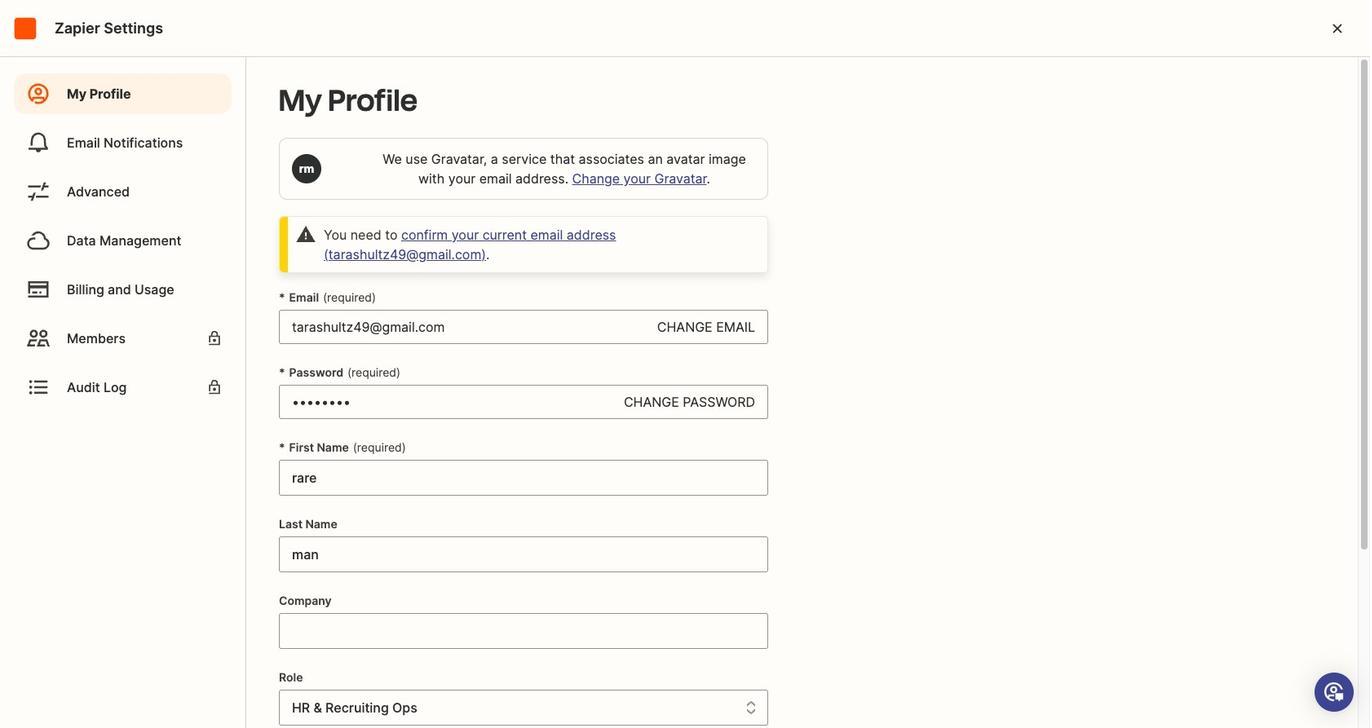 Task type: locate. For each thing, give the bounding box(es) containing it.
1 vertical spatial password
[[683, 394, 755, 410]]

required
[[327, 290, 372, 304], [352, 365, 396, 379], [357, 440, 402, 454]]

1 vertical spatial *
[[279, 365, 285, 379]]

tarashultz49@gmail.com up * password
[[292, 319, 445, 335]]

1 horizontal spatial email
[[531, 227, 563, 243]]

your down an
[[624, 170, 651, 187]]

email notifications link
[[14, 122, 232, 163]]

email down a
[[479, 170, 512, 187]]

1 vertical spatial .
[[486, 246, 490, 263]]

name right first
[[317, 440, 349, 454]]

0 vertical spatial email
[[67, 135, 100, 151]]

hr
[[292, 700, 310, 716]]

my up rm
[[279, 78, 322, 123]]

data management link
[[14, 220, 232, 261]]

2 vertical spatial email
[[716, 319, 755, 335]]

1 horizontal spatial my profile
[[279, 78, 418, 123]]

profile up 'we'
[[328, 78, 418, 123]]

close settings image
[[1328, 18, 1348, 38]]

zapier settings link
[[12, 15, 163, 41]]

.
[[707, 170, 710, 187], [486, 246, 490, 263]]

1 horizontal spatial .
[[707, 170, 710, 187]]

0 horizontal spatial email
[[479, 170, 512, 187]]

change
[[572, 170, 620, 187], [657, 319, 713, 335], [624, 394, 679, 410]]

audit log
[[67, 379, 127, 396]]

1 horizontal spatial profile
[[328, 78, 418, 123]]

1 vertical spatial email
[[531, 227, 563, 243]]

0 vertical spatial change
[[572, 170, 620, 187]]

2 vertical spatial *
[[279, 440, 285, 454]]

1 vertical spatial change
[[657, 319, 713, 335]]

first
[[289, 440, 314, 454]]

email right current
[[531, 227, 563, 243]]

1 vertical spatial tarashultz49@gmail.com
[[292, 319, 445, 335]]

2 * from the top
[[279, 365, 285, 379]]

your for confirm your current email address (
[[452, 227, 479, 243]]

log
[[104, 379, 127, 396]]

1 vertical spatial required
[[352, 365, 396, 379]]

company
[[279, 594, 332, 608]]

••••••••
[[292, 394, 351, 410]]

password
[[289, 365, 343, 379], [683, 394, 755, 410]]

data management
[[67, 232, 181, 249]]

0 vertical spatial .
[[707, 170, 710, 187]]

tarashultz49@gmail.com for tarashultz49@gmail.com
[[292, 319, 445, 335]]

rare man image
[[290, 153, 323, 185]]

0 horizontal spatial .
[[486, 246, 490, 263]]

image
[[709, 151, 746, 167]]

tarashultz49@gmail.com )
[[329, 246, 486, 263]]

)
[[482, 246, 486, 263]]

service
[[502, 151, 547, 167]]

advanced
[[67, 184, 130, 200]]

your down gravatar,
[[448, 170, 476, 187]]

my
[[279, 78, 322, 123], [67, 86, 86, 102]]

*
[[279, 290, 285, 304], [279, 365, 285, 379], [279, 440, 285, 454]]

a
[[491, 151, 498, 167]]

change your gravatar link
[[572, 170, 707, 187]]

hr & recruiting ops button
[[280, 691, 735, 725]]

1 vertical spatial name
[[305, 517, 337, 531]]

your left current
[[452, 227, 479, 243]]

name right last
[[305, 517, 337, 531]]

zapier settings
[[55, 19, 163, 36]]

management
[[99, 232, 181, 249]]

open intercom messenger image
[[1325, 683, 1344, 702]]

address
[[567, 227, 616, 243]]

tarashultz49@gmail.com
[[329, 246, 482, 263], [292, 319, 445, 335]]

profile up email notifications link
[[89, 86, 131, 102]]

confirm your current email address (
[[324, 227, 616, 263]]

name
[[317, 440, 349, 454], [305, 517, 337, 531]]

0 horizontal spatial password
[[289, 365, 343, 379]]

(
[[324, 246, 329, 263]]

profile
[[328, 78, 418, 123], [89, 86, 131, 102]]

associates
[[579, 151, 644, 167]]

1 horizontal spatial password
[[683, 394, 755, 410]]

* up * password
[[279, 290, 285, 304]]

need
[[351, 227, 381, 243]]

my profile up email notifications link
[[67, 86, 131, 102]]

0 vertical spatial email
[[479, 170, 512, 187]]

0 vertical spatial tarashultz49@gmail.com
[[329, 246, 482, 263]]

you
[[324, 227, 347, 243]]

billing and usage
[[67, 281, 174, 298]]

1 horizontal spatial email
[[289, 290, 319, 304]]

* down * email
[[279, 365, 285, 379]]

password up ••••••••
[[289, 365, 343, 379]]

email
[[67, 135, 100, 151], [289, 290, 319, 304], [716, 319, 755, 335]]

my down zapier
[[67, 86, 86, 102]]

my profile up 'we'
[[279, 78, 418, 123]]

email for change email
[[716, 319, 755, 335]]

0 vertical spatial required
[[327, 290, 372, 304]]

required down (
[[327, 290, 372, 304]]

. down image
[[707, 170, 710, 187]]

hr & recruiting ops
[[292, 700, 417, 716]]

tarashultz49@gmail.com down to
[[329, 246, 482, 263]]

0 vertical spatial *
[[279, 290, 285, 304]]

2 horizontal spatial email
[[716, 319, 755, 335]]

last name
[[279, 517, 337, 531]]

my profile
[[279, 78, 418, 123], [67, 86, 131, 102]]

audit
[[67, 379, 100, 396]]

0 horizontal spatial my
[[67, 86, 86, 102]]

gravatar
[[655, 170, 707, 187]]

gravatar,
[[431, 151, 487, 167]]

members link
[[14, 318, 232, 359]]

0 horizontal spatial profile
[[89, 86, 131, 102]]

role
[[279, 671, 303, 684]]

we use gravatar, a service that associates an avatar image with your email address.
[[383, 151, 746, 187]]

confirm
[[401, 227, 448, 243]]

1 vertical spatial email
[[289, 290, 319, 304]]

0 horizontal spatial my profile
[[67, 86, 131, 102]]

password for * password
[[289, 365, 343, 379]]

required right * password
[[352, 365, 396, 379]]

* left first
[[279, 440, 285, 454]]

2 vertical spatial change
[[624, 394, 679, 410]]

settings
[[104, 19, 163, 36]]

your
[[448, 170, 476, 187], [624, 170, 651, 187], [452, 227, 479, 243]]

required right the * first name in the bottom of the page
[[357, 440, 402, 454]]

billing and usage link
[[14, 269, 232, 310]]

3 * from the top
[[279, 440, 285, 454]]

that
[[550, 151, 575, 167]]

. down current
[[486, 246, 490, 263]]

your inside confirm your current email address (
[[452, 227, 479, 243]]

0 vertical spatial password
[[289, 365, 343, 379]]

change email
[[657, 319, 755, 335]]

1 * from the top
[[279, 290, 285, 304]]

password down "change email"
[[683, 394, 755, 410]]

email
[[479, 170, 512, 187], [531, 227, 563, 243]]



Task type: vqa. For each thing, say whether or not it's contained in the screenshot.
the HR & Recruiting Ops at the bottom left of the page
yes



Task type: describe. For each thing, give the bounding box(es) containing it.
an
[[648, 151, 663, 167]]

change for change your gravatar .
[[572, 170, 620, 187]]

email notifications
[[67, 135, 183, 151]]

change password
[[624, 394, 755, 410]]

First Name text field
[[280, 461, 768, 495]]

you need to
[[324, 227, 398, 243]]

email for * email
[[289, 290, 319, 304]]

tarashultz49@gmail.com for tarashultz49@gmail.com )
[[329, 246, 482, 263]]

required for tarashultz49@gmail.com
[[327, 290, 372, 304]]

* for tarashultz49@gmail.com
[[279, 290, 285, 304]]

* first name
[[279, 440, 349, 454]]

recruiting
[[326, 700, 389, 716]]

profile inside my profile link
[[89, 86, 131, 102]]

email inside we use gravatar, a service that associates an avatar image with your email address.
[[479, 170, 512, 187]]

address.
[[516, 170, 569, 187]]

members
[[67, 330, 126, 347]]

last
[[279, 517, 303, 531]]

required for ••••••••
[[352, 365, 396, 379]]

&
[[314, 700, 322, 716]]

change for change email
[[657, 319, 713, 335]]

Role field
[[279, 690, 768, 726]]

notifications
[[104, 135, 183, 151]]

0 horizontal spatial email
[[67, 135, 100, 151]]

advanced link
[[14, 171, 232, 212]]

to
[[385, 227, 398, 243]]

* password
[[279, 365, 343, 379]]

warning image
[[296, 225, 316, 245]]

use
[[406, 151, 428, 167]]

current
[[483, 227, 527, 243]]

Last Name text field
[[280, 538, 768, 572]]

usage
[[135, 281, 174, 298]]

billing
[[67, 281, 104, 298]]

warning element
[[296, 225, 316, 245]]

with
[[419, 170, 445, 187]]

* email
[[279, 290, 319, 304]]

change for change password
[[624, 394, 679, 410]]

your for change your gravatar .
[[624, 170, 651, 187]]

audit log link
[[14, 367, 232, 408]]

password for change password
[[683, 394, 755, 410]]

we
[[383, 151, 402, 167]]

email inside confirm your current email address (
[[531, 227, 563, 243]]

0 vertical spatial name
[[317, 440, 349, 454]]

zapier
[[55, 19, 100, 36]]

rm
[[299, 162, 314, 175]]

ops
[[392, 700, 417, 716]]

2 vertical spatial required
[[357, 440, 402, 454]]

1 horizontal spatial my
[[279, 78, 322, 123]]

* for ••••••••
[[279, 365, 285, 379]]

avatar
[[667, 151, 705, 167]]

Company text field
[[280, 614, 768, 648]]

your inside we use gravatar, a service that associates an avatar image with your email address.
[[448, 170, 476, 187]]

change your gravatar .
[[572, 170, 710, 187]]

my profile link
[[14, 73, 232, 114]]

and
[[108, 281, 131, 298]]

data
[[67, 232, 96, 249]]



